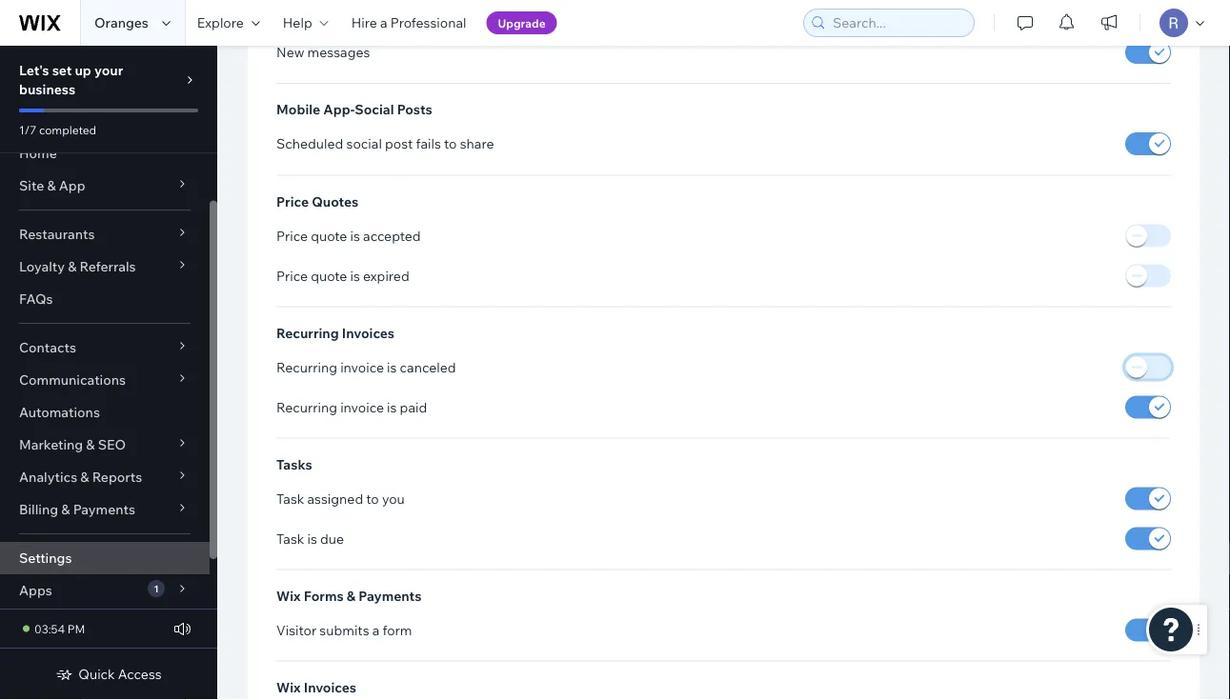 Task type: vqa. For each thing, say whether or not it's contained in the screenshot.
FAILS
yes



Task type: locate. For each thing, give the bounding box(es) containing it.
1 vertical spatial wix
[[276, 679, 301, 696]]

app-
[[324, 101, 355, 118]]

contacts button
[[0, 332, 210, 364]]

1 vertical spatial quote
[[311, 267, 347, 284]]

0 vertical spatial invoices
[[342, 325, 395, 341]]

& left reports
[[80, 469, 89, 486]]

price down price quote is accepted
[[276, 267, 308, 284]]

0 vertical spatial invoice
[[340, 359, 384, 376]]

task for task assigned to you
[[276, 490, 304, 507]]

price for price quote is expired
[[276, 267, 308, 284]]

marketing & seo
[[19, 437, 126, 453]]

0 vertical spatial quote
[[311, 227, 347, 244]]

quote down price quote is accepted
[[311, 267, 347, 284]]

0 vertical spatial a
[[380, 14, 388, 31]]

reports
[[92, 469, 142, 486]]

quote
[[311, 227, 347, 244], [311, 267, 347, 284]]

is left accepted
[[350, 227, 360, 244]]

& inside the site & app dropdown button
[[47, 177, 56, 194]]

invoice
[[340, 359, 384, 376], [340, 399, 384, 416]]

& inside analytics & reports dropdown button
[[80, 469, 89, 486]]

0 horizontal spatial payments
[[73, 501, 135, 518]]

new
[[276, 44, 305, 61]]

1 quote from the top
[[311, 227, 347, 244]]

a
[[380, 14, 388, 31], [372, 622, 380, 639]]

& inside marketing & seo popup button
[[86, 437, 95, 453]]

1 task from the top
[[276, 490, 304, 507]]

price quote is expired
[[276, 267, 410, 284]]

price for price quotes
[[276, 193, 309, 210]]

& right site
[[47, 177, 56, 194]]

recurring for recurring invoice is canceled
[[276, 359, 337, 376]]

recurring up "tasks"
[[276, 399, 337, 416]]

to right fails
[[444, 136, 457, 152]]

upgrade
[[498, 16, 546, 30]]

1 wix from the top
[[276, 588, 301, 605]]

2 quote from the top
[[311, 267, 347, 284]]

is for accepted
[[350, 227, 360, 244]]

0 vertical spatial task
[[276, 490, 304, 507]]

posts
[[397, 101, 433, 118]]

1 recurring from the top
[[276, 325, 339, 341]]

& for site
[[47, 177, 56, 194]]

due
[[320, 531, 344, 547]]

mobile
[[276, 101, 321, 118]]

faqs link
[[0, 283, 210, 316]]

a right hire
[[380, 14, 388, 31]]

mobile app-social posts
[[276, 101, 433, 118]]

recurring invoice is canceled
[[276, 359, 456, 376]]

is for paid
[[387, 399, 397, 416]]

let's
[[19, 62, 49, 79]]

recurring
[[276, 325, 339, 341], [276, 359, 337, 376], [276, 399, 337, 416]]

is left paid
[[387, 399, 397, 416]]

2 price from the top
[[276, 227, 308, 244]]

& right forms
[[347, 588, 356, 605]]

& inside billing & payments dropdown button
[[61, 501, 70, 518]]

invoice for canceled
[[340, 359, 384, 376]]

price
[[276, 193, 309, 210], [276, 227, 308, 244], [276, 267, 308, 284]]

& left seo
[[86, 437, 95, 453]]

wix
[[276, 588, 301, 605], [276, 679, 301, 696]]

1 vertical spatial payments
[[359, 588, 422, 605]]

2 task from the top
[[276, 531, 304, 547]]

fails
[[416, 136, 441, 152]]

wix down visitor at the left of page
[[276, 679, 301, 696]]

&
[[47, 177, 56, 194], [68, 258, 77, 275], [86, 437, 95, 453], [80, 469, 89, 486], [61, 501, 70, 518], [347, 588, 356, 605]]

& right billing
[[61, 501, 70, 518]]

your
[[94, 62, 123, 79]]

wix left forms
[[276, 588, 301, 605]]

wix for wix invoices
[[276, 679, 301, 696]]

2 wix from the top
[[276, 679, 301, 696]]

task
[[276, 490, 304, 507], [276, 531, 304, 547]]

sidebar element
[[0, 46, 217, 701]]

invoice down recurring invoice is canceled
[[340, 399, 384, 416]]

to left you
[[366, 490, 379, 507]]

1 vertical spatial price
[[276, 227, 308, 244]]

2 invoice from the top
[[340, 399, 384, 416]]

0 horizontal spatial to
[[366, 490, 379, 507]]

task left due
[[276, 531, 304, 547]]

professional
[[391, 14, 467, 31]]

price down price quotes
[[276, 227, 308, 244]]

invoice up recurring invoice is paid
[[340, 359, 384, 376]]

price quotes
[[276, 193, 359, 210]]

invoices down visitor submits a form
[[304, 679, 356, 696]]

1 horizontal spatial to
[[444, 136, 457, 152]]

2 vertical spatial price
[[276, 267, 308, 284]]

payments inside dropdown button
[[73, 501, 135, 518]]

is left expired
[[350, 267, 360, 284]]

loyalty & referrals button
[[0, 251, 210, 283]]

Search... field
[[828, 10, 969, 36]]

03:54
[[34, 622, 65, 636]]

0 vertical spatial payments
[[73, 501, 135, 518]]

invoice for paid
[[340, 399, 384, 416]]

automations link
[[0, 397, 210, 429]]

you
[[382, 490, 405, 507]]

0 vertical spatial to
[[444, 136, 457, 152]]

& right loyalty
[[68, 258, 77, 275]]

task for task is due
[[276, 531, 304, 547]]

1 vertical spatial invoice
[[340, 399, 384, 416]]

3 recurring from the top
[[276, 399, 337, 416]]

2 vertical spatial recurring
[[276, 399, 337, 416]]

1 vertical spatial recurring
[[276, 359, 337, 376]]

0 vertical spatial recurring
[[276, 325, 339, 341]]

recurring down recurring invoices
[[276, 359, 337, 376]]

to
[[444, 136, 457, 152], [366, 490, 379, 507]]

settings link
[[0, 542, 210, 575]]

invoices for wix invoices
[[304, 679, 356, 696]]

payments up form
[[359, 588, 422, 605]]

quick
[[78, 666, 115, 683]]

invoices
[[342, 325, 395, 341], [304, 679, 356, 696]]

app
[[59, 177, 85, 194]]

1 vertical spatial task
[[276, 531, 304, 547]]

communications button
[[0, 364, 210, 397]]

2 recurring from the top
[[276, 359, 337, 376]]

0 vertical spatial price
[[276, 193, 309, 210]]

contacts
[[19, 339, 76, 356]]

task down "tasks"
[[276, 490, 304, 507]]

price left quotes
[[276, 193, 309, 210]]

3 price from the top
[[276, 267, 308, 284]]

1 vertical spatial to
[[366, 490, 379, 507]]

& for analytics
[[80, 469, 89, 486]]

payments
[[73, 501, 135, 518], [359, 588, 422, 605]]

apps
[[19, 583, 52, 599]]

analytics & reports button
[[0, 461, 210, 494]]

scheduled
[[276, 136, 344, 152]]

pm
[[68, 622, 85, 636]]

& inside loyalty & referrals "popup button"
[[68, 258, 77, 275]]

help button
[[272, 0, 340, 46]]

is left canceled
[[387, 359, 397, 376]]

recurring down price quote is expired
[[276, 325, 339, 341]]

1 vertical spatial invoices
[[304, 679, 356, 696]]

03:54 pm
[[34, 622, 85, 636]]

a left form
[[372, 622, 380, 639]]

payments down analytics & reports dropdown button
[[73, 501, 135, 518]]

1 price from the top
[[276, 193, 309, 210]]

referrals
[[80, 258, 136, 275]]

quote down quotes
[[311, 227, 347, 244]]

wix forms & payments
[[276, 588, 422, 605]]

invoices up recurring invoice is canceled
[[342, 325, 395, 341]]

communications
[[19, 372, 126, 389]]

1 invoice from the top
[[340, 359, 384, 376]]

0 vertical spatial wix
[[276, 588, 301, 605]]



Task type: describe. For each thing, give the bounding box(es) containing it.
is for canceled
[[387, 359, 397, 376]]

access
[[118, 666, 162, 683]]

& for marketing
[[86, 437, 95, 453]]

quick access
[[78, 666, 162, 683]]

seo
[[98, 437, 126, 453]]

site
[[19, 177, 44, 194]]

hire
[[351, 14, 377, 31]]

faqs
[[19, 291, 53, 307]]

home
[[19, 145, 57, 162]]

wix for wix forms & payments
[[276, 588, 301, 605]]

recurring invoice is paid
[[276, 399, 427, 416]]

1 horizontal spatial payments
[[359, 588, 422, 605]]

social
[[355, 101, 394, 118]]

expired
[[363, 267, 410, 284]]

settings
[[19, 550, 72, 567]]

scheduled social post fails to share
[[276, 136, 494, 152]]

paid
[[400, 399, 427, 416]]

wix invoices
[[276, 679, 356, 696]]

billing & payments button
[[0, 494, 210, 526]]

site & app button
[[0, 170, 210, 202]]

price for price quote is accepted
[[276, 227, 308, 244]]

canceled
[[400, 359, 456, 376]]

recurring for recurring invoice is paid
[[276, 399, 337, 416]]

billing & payments
[[19, 501, 135, 518]]

home link
[[0, 137, 210, 170]]

automations
[[19, 404, 100, 421]]

oranges
[[94, 14, 149, 31]]

marketing & seo button
[[0, 429, 210, 461]]

submits
[[320, 622, 369, 639]]

billing
[[19, 501, 58, 518]]

share
[[460, 136, 494, 152]]

1
[[154, 583, 159, 595]]

recurring for recurring invoices
[[276, 325, 339, 341]]

analytics & reports
[[19, 469, 142, 486]]

social
[[347, 136, 382, 152]]

tasks
[[276, 456, 312, 473]]

recurring invoices
[[276, 325, 395, 341]]

quote for expired
[[311, 267, 347, 284]]

forms
[[304, 588, 344, 605]]

quick access button
[[56, 666, 162, 684]]

hire a professional
[[351, 14, 467, 31]]

loyalty
[[19, 258, 65, 275]]

restaurants button
[[0, 218, 210, 251]]

is for expired
[[350, 267, 360, 284]]

visitor submits a form
[[276, 622, 412, 639]]

help
[[283, 14, 312, 31]]

quote for accepted
[[311, 227, 347, 244]]

1/7 completed
[[19, 123, 96, 137]]

1/7
[[19, 123, 36, 137]]

analytics
[[19, 469, 77, 486]]

assigned
[[307, 490, 363, 507]]

& for loyalty
[[68, 258, 77, 275]]

restaurants
[[19, 226, 95, 243]]

marketing
[[19, 437, 83, 453]]

loyalty & referrals
[[19, 258, 136, 275]]

business
[[19, 81, 76, 98]]

task is due
[[276, 531, 344, 547]]

site & app
[[19, 177, 85, 194]]

& for billing
[[61, 501, 70, 518]]

hire a professional link
[[340, 0, 478, 46]]

task assigned to you
[[276, 490, 405, 507]]

visitor
[[276, 622, 317, 639]]

quotes
[[312, 193, 359, 210]]

explore
[[197, 14, 244, 31]]

completed
[[39, 123, 96, 137]]

up
[[75, 62, 91, 79]]

invoices for recurring invoices
[[342, 325, 395, 341]]

new messages
[[276, 44, 370, 61]]

price quote is accepted
[[276, 227, 421, 244]]

accepted
[[363, 227, 421, 244]]

set
[[52, 62, 72, 79]]

post
[[385, 136, 413, 152]]

is left due
[[307, 531, 317, 547]]

1 vertical spatial a
[[372, 622, 380, 639]]

let's set up your business
[[19, 62, 123, 98]]

form
[[383, 622, 412, 639]]

upgrade button
[[487, 11, 557, 34]]

messages
[[308, 44, 370, 61]]



